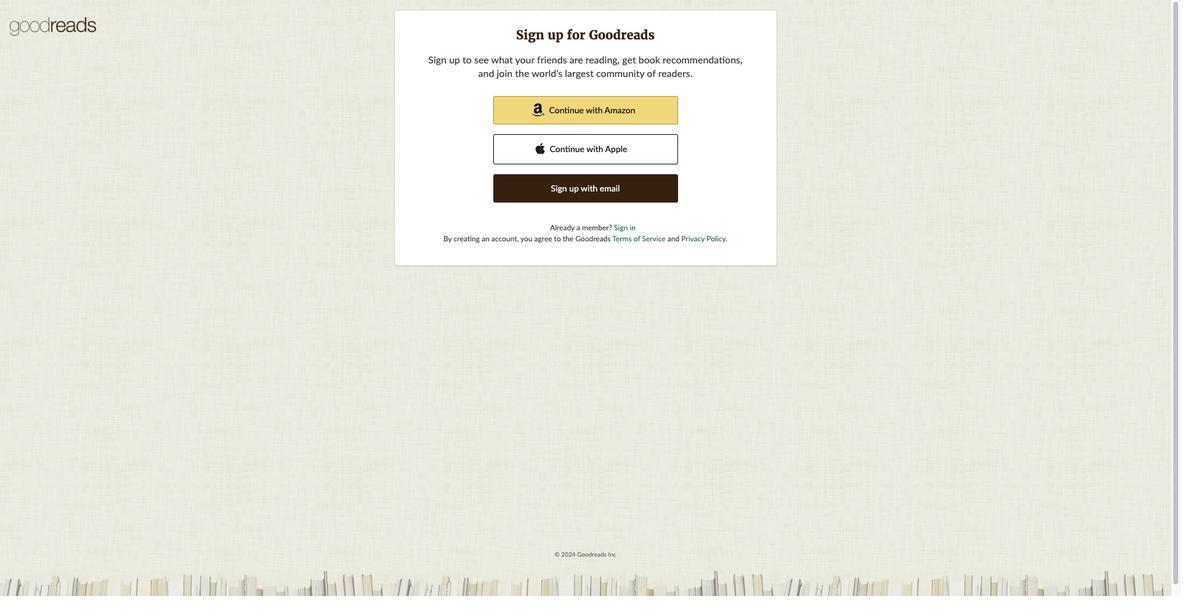 Task type: locate. For each thing, give the bounding box(es) containing it.
0 horizontal spatial and
[[479, 67, 494, 79]]

service
[[642, 234, 666, 243]]

0 horizontal spatial of
[[634, 234, 640, 243]]

1 horizontal spatial of
[[647, 67, 656, 79]]

continue down largest
[[549, 105, 584, 115]]

1 vertical spatial goodreads
[[576, 234, 611, 243]]

sign inside sign up to see what your friends are reading, get book recommendations, and join the world's largest community of readers.
[[428, 54, 447, 65]]

sign left the see
[[428, 54, 447, 65]]

with left apple
[[587, 144, 604, 154]]

friends
[[537, 54, 567, 65]]

and left privacy
[[668, 234, 680, 243]]

to down already
[[554, 234, 561, 243]]

up left the see
[[449, 54, 460, 65]]

and inside sign up to see what your friends are reading, get book recommendations, and join the world's largest community of readers.
[[479, 67, 494, 79]]

up inside sign up to see what your friends are reading, get book recommendations, and join the world's largest community of readers.
[[449, 54, 460, 65]]

terms of service link
[[613, 234, 666, 243]]

1 vertical spatial continue
[[550, 144, 585, 154]]

1 vertical spatial up
[[449, 54, 460, 65]]

goodreads up get
[[589, 27, 655, 43]]

continue for continue with amazon
[[549, 105, 584, 115]]

0 horizontal spatial up
[[449, 54, 460, 65]]

to
[[463, 54, 472, 65], [554, 234, 561, 243]]

©
[[555, 551, 560, 558]]

sign up with email link
[[493, 174, 678, 203]]

with
[[586, 105, 603, 115], [587, 144, 604, 154], [581, 183, 598, 193]]

0 vertical spatial with
[[586, 105, 603, 115]]

the down your
[[515, 67, 530, 79]]

with left amazon
[[586, 105, 603, 115]]

2 horizontal spatial up
[[569, 183, 579, 193]]

goodreads
[[589, 27, 655, 43], [576, 234, 611, 243], [577, 551, 607, 558]]

amazon
[[605, 105, 636, 115]]

2 vertical spatial with
[[581, 183, 598, 193]]

sign
[[516, 27, 545, 43], [428, 54, 447, 65], [551, 183, 567, 193], [614, 223, 628, 232]]

1 vertical spatial the
[[563, 234, 574, 243]]

already a member? sign in by creating an account, you agree to the goodreads terms of service and privacy policy .
[[444, 223, 728, 243]]

continue
[[549, 105, 584, 115], [550, 144, 585, 154]]

continue with apple button
[[493, 134, 678, 164]]

goodreads left the inc on the bottom of the page
[[577, 551, 607, 558]]

up inside button
[[569, 183, 579, 193]]

0 vertical spatial and
[[479, 67, 494, 79]]

a
[[577, 223, 580, 232]]

continue for continue with apple
[[550, 144, 585, 154]]

1 vertical spatial with
[[587, 144, 604, 154]]

sign up to see what your friends are reading, get book recommendations, and join the world's largest community of readers.
[[428, 54, 743, 79]]

1 horizontal spatial to
[[554, 234, 561, 243]]

of down "in"
[[634, 234, 640, 243]]

1 horizontal spatial the
[[563, 234, 574, 243]]

up for for
[[548, 27, 564, 43]]

0 vertical spatial the
[[515, 67, 530, 79]]

1 horizontal spatial and
[[668, 234, 680, 243]]

in
[[630, 223, 636, 232]]

and
[[479, 67, 494, 79], [668, 234, 680, 243]]

continue with amazon link
[[493, 96, 678, 124]]

and down the see
[[479, 67, 494, 79]]

join
[[497, 67, 513, 79]]

1 vertical spatial of
[[634, 234, 640, 243]]

the
[[515, 67, 530, 79], [563, 234, 574, 243]]

0 vertical spatial to
[[463, 54, 472, 65]]

of
[[647, 67, 656, 79], [634, 234, 640, 243]]

sign up terms
[[614, 223, 628, 232]]

continue down "continue with amazon" button
[[550, 144, 585, 154]]

1 vertical spatial to
[[554, 234, 561, 243]]

you
[[521, 234, 533, 243]]

of down book
[[647, 67, 656, 79]]

to left the see
[[463, 54, 472, 65]]

continue with apple link
[[493, 134, 678, 164]]

see
[[474, 54, 489, 65]]

0 vertical spatial of
[[647, 67, 656, 79]]

apple
[[605, 144, 628, 154]]

2 vertical spatial up
[[569, 183, 579, 193]]

0 vertical spatial continue
[[549, 105, 584, 115]]

the inside sign up to see what your friends are reading, get book recommendations, and join the world's largest community of readers.
[[515, 67, 530, 79]]

for
[[567, 27, 586, 43]]

goodreads down member?
[[576, 234, 611, 243]]

up left for
[[548, 27, 564, 43]]

and inside already a member? sign in by creating an account, you agree to the goodreads terms of service and privacy policy .
[[668, 234, 680, 243]]

up left email
[[569, 183, 579, 193]]

1 horizontal spatial up
[[548, 27, 564, 43]]

0 vertical spatial up
[[548, 27, 564, 43]]

sign up already
[[551, 183, 567, 193]]

terms
[[613, 234, 632, 243]]

sign for sign up to see what your friends are reading, get book recommendations, and join the world's largest community of readers.
[[428, 54, 447, 65]]

sign inside already a member? sign in by creating an account, you agree to the goodreads terms of service and privacy policy .
[[614, 223, 628, 232]]

sign inside button
[[551, 183, 567, 193]]

up
[[548, 27, 564, 43], [449, 54, 460, 65], [569, 183, 579, 193]]

sign up your
[[516, 27, 545, 43]]

are
[[570, 54, 583, 65]]

1 vertical spatial and
[[668, 234, 680, 243]]

0 horizontal spatial the
[[515, 67, 530, 79]]

with left email
[[581, 183, 598, 193]]

the down already
[[563, 234, 574, 243]]

0 horizontal spatial to
[[463, 54, 472, 65]]



Task type: describe. For each thing, give the bounding box(es) containing it.
sign up with email button
[[493, 174, 678, 203]]

to inside already a member? sign in by creating an account, you agree to the goodreads terms of service and privacy policy .
[[554, 234, 561, 243]]

already
[[550, 223, 575, 232]]

inc
[[608, 551, 617, 558]]

your
[[515, 54, 535, 65]]

the inside already a member? sign in by creating an account, you agree to the goodreads terms of service and privacy policy .
[[563, 234, 574, 243]]

continue with apple
[[550, 144, 628, 154]]

email
[[600, 183, 620, 193]]

© 2024 goodreads inc
[[555, 551, 617, 558]]

world's
[[532, 67, 563, 79]]

0 vertical spatial goodreads
[[589, 27, 655, 43]]

creating
[[454, 234, 480, 243]]

continue with amazon
[[549, 105, 636, 115]]

an
[[482, 234, 490, 243]]

goodreads inside already a member? sign in by creating an account, you agree to the goodreads terms of service and privacy policy .
[[576, 234, 611, 243]]

2024
[[562, 551, 576, 558]]

privacy
[[682, 234, 705, 243]]

.
[[726, 234, 728, 243]]

account,
[[492, 234, 519, 243]]

with for apple
[[587, 144, 604, 154]]

sign for sign up for goodreads
[[516, 27, 545, 43]]

sign up with email
[[551, 183, 620, 193]]

of inside already a member? sign in by creating an account, you agree to the goodreads terms of service and privacy policy .
[[634, 234, 640, 243]]

member?
[[582, 223, 612, 232]]

sign in link
[[614, 223, 636, 232]]

community
[[597, 67, 645, 79]]

agree
[[535, 234, 552, 243]]

book
[[639, 54, 661, 65]]

by
[[444, 234, 452, 243]]

policy
[[707, 234, 726, 243]]

of inside sign up to see what your friends are reading, get book recommendations, and join the world's largest community of readers.
[[647, 67, 656, 79]]

up for with
[[569, 183, 579, 193]]

privacy policy link
[[682, 234, 726, 243]]

sign for sign up with email
[[551, 183, 567, 193]]

largest
[[565, 67, 594, 79]]

up for to
[[449, 54, 460, 65]]

to inside sign up to see what your friends are reading, get book recommendations, and join the world's largest community of readers.
[[463, 54, 472, 65]]

with for amazon
[[586, 105, 603, 115]]

goodreads: book reviews, recommendations, and discussion image
[[10, 17, 96, 36]]

2 vertical spatial goodreads
[[577, 551, 607, 558]]

recommendations,
[[663, 54, 743, 65]]

reading,
[[586, 54, 620, 65]]

continue with amazon button
[[493, 96, 678, 124]]

readers.
[[659, 67, 693, 79]]

what
[[491, 54, 513, 65]]

sign up for goodreads
[[516, 27, 655, 43]]

get
[[623, 54, 636, 65]]



Task type: vqa. For each thing, say whether or not it's contained in the screenshot.
Now
no



